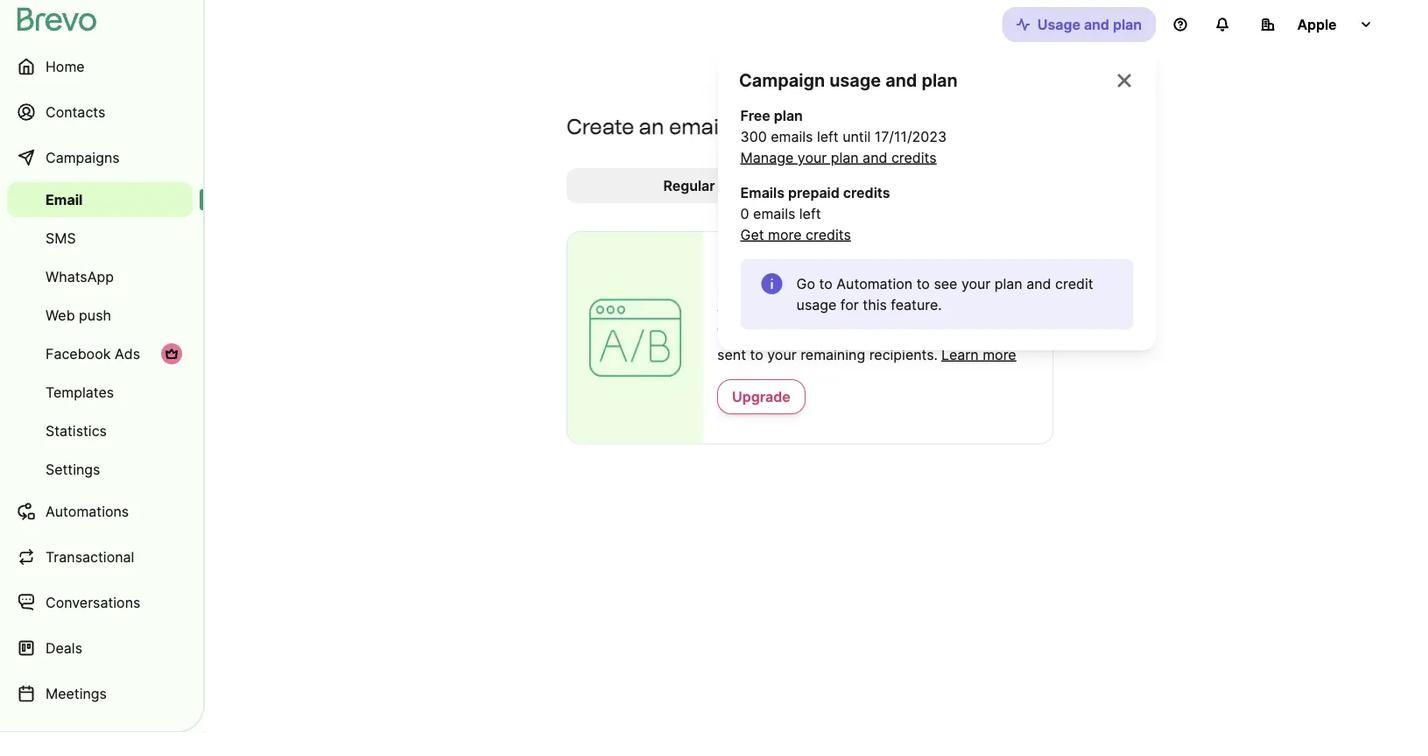Task type: vqa. For each thing, say whether or not it's contained in the screenshot.
the bottommost left
yes



Task type: describe. For each thing, give the bounding box(es) containing it.
to right go
[[820, 275, 833, 292]]

test inside choose an element to a/b test. recipients in your test group will receive either version a or b. the version with the best engagement will be sent to your remaining recipients.
[[751, 304, 776, 321]]

conversations
[[46, 594, 140, 611]]

create for create an a/b test campaign
[[718, 246, 775, 267]]

1 vertical spatial campaign
[[877, 246, 960, 267]]

upgrade
[[732, 388, 791, 405]]

credits inside "free plan 300 emails left until 17/11/2023 manage your plan and credits"
[[892, 149, 937, 166]]

usage and plan button
[[1003, 7, 1156, 42]]

home link
[[7, 46, 193, 88]]

plan inside button
[[1113, 16, 1142, 33]]

engagement
[[890, 325, 973, 342]]

0
[[741, 205, 750, 222]]

1 vertical spatial credits
[[844, 184, 891, 201]]

usage and plan
[[1038, 16, 1142, 33]]

manage
[[741, 149, 794, 166]]

an for a/b
[[779, 246, 800, 267]]

1 horizontal spatial version
[[943, 304, 991, 321]]

your inside "free plan 300 emails left until 17/11/2023 manage your plan and credits"
[[798, 149, 827, 166]]

plan down until
[[831, 149, 859, 166]]

regular
[[664, 177, 715, 194]]

whatsapp
[[46, 268, 114, 285]]

statistics link
[[7, 414, 193, 449]]

transactional link
[[7, 536, 193, 578]]

the
[[831, 325, 853, 342]]

templates
[[46, 384, 114, 401]]

campaign
[[739, 70, 825, 91]]

for
[[841, 296, 859, 313]]

contacts
[[46, 103, 105, 120]]

ads
[[115, 345, 140, 362]]

contacts link
[[7, 91, 193, 133]]

the
[[718, 325, 743, 342]]

upgrade button
[[718, 379, 806, 414]]

300
[[741, 128, 767, 145]]

feature.
[[891, 296, 942, 313]]

receive
[[848, 304, 896, 321]]

go to automation to see your plan and credit usage for this feature. alert
[[741, 259, 1134, 329]]

be
[[1003, 325, 1019, 342]]

deals link
[[7, 627, 193, 669]]

in
[[1000, 283, 1012, 300]]

17/11/2023
[[875, 128, 947, 145]]

ablogo image
[[568, 232, 704, 444]]

home
[[46, 58, 85, 75]]

to up feature.
[[917, 275, 930, 292]]

a
[[995, 304, 1004, 321]]

with
[[799, 325, 827, 342]]

to right sent
[[750, 346, 764, 363]]

0 horizontal spatial will
[[823, 304, 844, 321]]

see
[[934, 275, 958, 292]]

either
[[900, 304, 939, 321]]

meetings
[[46, 685, 107, 702]]

to left this
[[850, 283, 863, 300]]

automations link
[[7, 491, 193, 533]]

go to automation to see your plan and credit usage for this feature.
[[797, 275, 1094, 313]]

and inside go to automation to see your plan and credit usage for this feature.
[[1027, 275, 1052, 292]]

automations
[[46, 503, 129, 520]]

create an a/b test campaign
[[718, 246, 960, 267]]

web push link
[[7, 298, 193, 333]]

or
[[1008, 304, 1022, 321]]

regular button
[[570, 172, 809, 200]]

an for element
[[772, 283, 788, 300]]

create an email campaign
[[567, 113, 830, 139]]

remaining
[[801, 346, 866, 363]]

learn more link
[[942, 344, 1017, 365]]

learn more
[[942, 346, 1017, 363]]

2 vertical spatial credits
[[806, 226, 851, 243]]

your up the
[[718, 304, 747, 321]]

settings link
[[7, 452, 193, 487]]

templates link
[[7, 375, 193, 410]]

manage your plan and credits link
[[741, 147, 937, 168]]

0 horizontal spatial campaign
[[729, 113, 830, 139]]

email link
[[7, 182, 193, 217]]

campaigns
[[46, 149, 120, 166]]

choose an element to a/b test. recipients in your test group will receive either version a or b. the version with the best engagement will be sent to your remaining recipients.
[[718, 283, 1039, 363]]

sms
[[46, 230, 76, 247]]

your down group
[[768, 346, 797, 363]]

apple
[[1298, 16, 1337, 33]]

whatsapp link
[[7, 259, 193, 294]]



Task type: locate. For each thing, give the bounding box(es) containing it.
0 vertical spatial test
[[839, 246, 872, 267]]

an down the get more credits link
[[779, 246, 800, 267]]

email
[[669, 113, 724, 139]]

0 horizontal spatial test
[[751, 304, 776, 321]]

left inside emails prepaid credits 0 emails left get more credits
[[800, 205, 821, 222]]

deals
[[46, 640, 82, 657]]

usage
[[830, 70, 881, 91], [797, 296, 837, 313]]

emails inside emails prepaid credits 0 emails left get more credits
[[753, 205, 796, 222]]

plan inside go to automation to see your plan and credit usage for this feature.
[[995, 275, 1023, 292]]

1 vertical spatial more
[[983, 346, 1017, 363]]

element
[[792, 283, 846, 300]]

an for email
[[639, 113, 664, 139]]

credits down manage your plan and credits link
[[844, 184, 891, 201]]

learn
[[942, 346, 979, 363]]

free
[[741, 107, 771, 124]]

emails up the manage
[[771, 128, 813, 145]]

1 horizontal spatial will
[[977, 325, 999, 342]]

will up "learn more"
[[977, 325, 999, 342]]

test down choose at the right top of the page
[[751, 304, 776, 321]]

1 vertical spatial create
[[718, 246, 775, 267]]

campaigns link
[[7, 137, 193, 179]]

facebook ads link
[[7, 336, 193, 371]]

your up the prepaid
[[798, 149, 827, 166]]

1 horizontal spatial a/b
[[867, 283, 890, 300]]

settings
[[46, 461, 100, 478]]

1 horizontal spatial campaign
[[877, 246, 960, 267]]

campaign up the manage
[[729, 113, 830, 139]]

more inside emails prepaid credits 0 emails left get more credits
[[768, 226, 802, 243]]

an inside choose an element to a/b test. recipients in your test group will receive either version a or b. the version with the best engagement will be sent to your remaining recipients.
[[772, 283, 788, 300]]

usage
[[1038, 16, 1081, 33]]

email
[[46, 191, 83, 208]]

left up manage your plan and credits link
[[817, 128, 839, 145]]

0 vertical spatial campaign
[[729, 113, 830, 139]]

credits
[[892, 149, 937, 166], [844, 184, 891, 201], [806, 226, 851, 243]]

recipients
[[928, 283, 997, 300]]

create
[[567, 113, 635, 139], [718, 246, 775, 267]]

left inside "free plan 300 emails left until 17/11/2023 manage your plan and credits"
[[817, 128, 839, 145]]

test
[[839, 246, 872, 267], [751, 304, 776, 321]]

more right the get at top
[[768, 226, 802, 243]]

1 horizontal spatial test
[[839, 246, 872, 267]]

to
[[820, 275, 833, 292], [917, 275, 930, 292], [850, 283, 863, 300], [750, 346, 764, 363]]

recipients.
[[870, 346, 938, 363]]

version down recipients
[[943, 304, 991, 321]]

test up the automation
[[839, 246, 872, 267]]

plan right the free
[[774, 107, 803, 124]]

and down until
[[863, 149, 888, 166]]

apple button
[[1248, 7, 1388, 42]]

a/b up go
[[804, 246, 835, 267]]

and
[[1084, 16, 1110, 33], [886, 70, 918, 91], [863, 149, 888, 166], [1027, 275, 1052, 292]]

conversations link
[[7, 582, 193, 624]]

0 vertical spatial create
[[567, 113, 635, 139]]

plan right usage
[[1113, 16, 1142, 33]]

facebook
[[46, 345, 111, 362]]

emails prepaid credits 0 emails left get more credits
[[741, 184, 891, 243]]

until
[[843, 128, 871, 145]]

group
[[780, 304, 819, 321]]

an left email
[[639, 113, 664, 139]]

and up 17/11/2023 in the right top of the page
[[886, 70, 918, 91]]

campaign usage and plan
[[739, 70, 958, 91]]

0 horizontal spatial version
[[747, 325, 795, 342]]

plan
[[1113, 16, 1142, 33], [922, 70, 958, 91], [774, 107, 803, 124], [831, 149, 859, 166], [995, 275, 1023, 292]]

an
[[639, 113, 664, 139], [779, 246, 800, 267], [772, 283, 788, 300]]

credits up create an a/b test campaign on the top right
[[806, 226, 851, 243]]

best
[[857, 325, 886, 342]]

0 vertical spatial credits
[[892, 149, 937, 166]]

campaign up test.
[[877, 246, 960, 267]]

campaign usage and plan dialog
[[718, 49, 1156, 350]]

and up b.
[[1027, 275, 1052, 292]]

0 vertical spatial left
[[817, 128, 839, 145]]

free plan 300 emails left until 17/11/2023 manage your plan and credits
[[741, 107, 947, 166]]

test.
[[894, 283, 924, 300]]

web
[[46, 307, 75, 324]]

1 vertical spatial emails
[[753, 205, 796, 222]]

your
[[798, 149, 827, 166], [962, 275, 991, 292], [718, 304, 747, 321], [768, 346, 797, 363]]

automation
[[837, 275, 913, 292]]

prepaid
[[788, 184, 840, 201]]

b.
[[1026, 304, 1039, 321]]

0 vertical spatial an
[[639, 113, 664, 139]]

sms link
[[7, 221, 193, 256]]

1 vertical spatial left
[[800, 205, 821, 222]]

1 vertical spatial test
[[751, 304, 776, 321]]

0 vertical spatial usage
[[830, 70, 881, 91]]

1 vertical spatial an
[[779, 246, 800, 267]]

and inside "free plan 300 emails left until 17/11/2023 manage your plan and credits"
[[863, 149, 888, 166]]

emails down emails
[[753, 205, 796, 222]]

plan up or
[[995, 275, 1023, 292]]

left down the prepaid
[[800, 205, 821, 222]]

0 vertical spatial will
[[823, 304, 844, 321]]

a/b inside choose an element to a/b test. recipients in your test group will receive either version a or b. the version with the best engagement will be sent to your remaining recipients.
[[867, 283, 890, 300]]

0 vertical spatial more
[[768, 226, 802, 243]]

create for create an email campaign
[[567, 113, 635, 139]]

go
[[797, 275, 816, 292]]

emails
[[771, 128, 813, 145], [753, 205, 796, 222]]

emails inside "free plan 300 emails left until 17/11/2023 manage your plan and credits"
[[771, 128, 813, 145]]

2 vertical spatial an
[[772, 283, 788, 300]]

1 vertical spatial will
[[977, 325, 999, 342]]

left
[[817, 128, 839, 145], [800, 205, 821, 222]]

usage down go
[[797, 296, 837, 313]]

a/b
[[804, 246, 835, 267], [867, 283, 890, 300]]

a/b up receive at the right top
[[867, 283, 890, 300]]

your inside go to automation to see your plan and credit usage for this feature.
[[962, 275, 991, 292]]

and right usage
[[1084, 16, 1110, 33]]

1 vertical spatial usage
[[797, 296, 837, 313]]

your right see at the top right of the page
[[962, 275, 991, 292]]

0 horizontal spatial more
[[768, 226, 802, 243]]

credit
[[1056, 275, 1094, 292]]

usage up until
[[830, 70, 881, 91]]

1 horizontal spatial create
[[718, 246, 775, 267]]

0 vertical spatial emails
[[771, 128, 813, 145]]

left___rvooi image
[[165, 347, 179, 361]]

credits down 17/11/2023 in the right top of the page
[[892, 149, 937, 166]]

get more credits link
[[741, 224, 851, 245]]

push
[[79, 307, 111, 324]]

meetings link
[[7, 673, 193, 715]]

0 horizontal spatial create
[[567, 113, 635, 139]]

usage inside go to automation to see your plan and credit usage for this feature.
[[797, 296, 837, 313]]

choose
[[718, 283, 768, 300]]

0 horizontal spatial a/b
[[804, 246, 835, 267]]

more
[[768, 226, 802, 243], [983, 346, 1017, 363]]

0 vertical spatial a/b
[[804, 246, 835, 267]]

and inside button
[[1084, 16, 1110, 33]]

emails
[[741, 184, 785, 201]]

sent
[[718, 346, 746, 363]]

will up the
[[823, 304, 844, 321]]

plan up 17/11/2023 in the right top of the page
[[922, 70, 958, 91]]

0 vertical spatial version
[[943, 304, 991, 321]]

1 vertical spatial a/b
[[867, 283, 890, 300]]

statistics
[[46, 422, 107, 439]]

campaign
[[729, 113, 830, 139], [877, 246, 960, 267]]

more down the be
[[983, 346, 1017, 363]]

1 horizontal spatial more
[[983, 346, 1017, 363]]

will
[[823, 304, 844, 321], [977, 325, 999, 342]]

web push
[[46, 307, 111, 324]]

transactional
[[46, 548, 134, 565]]

an left go
[[772, 283, 788, 300]]

this
[[863, 296, 887, 313]]

version down group
[[747, 325, 795, 342]]

1 vertical spatial version
[[747, 325, 795, 342]]

facebook ads
[[46, 345, 140, 362]]

get
[[741, 226, 764, 243]]

version
[[943, 304, 991, 321], [747, 325, 795, 342]]



